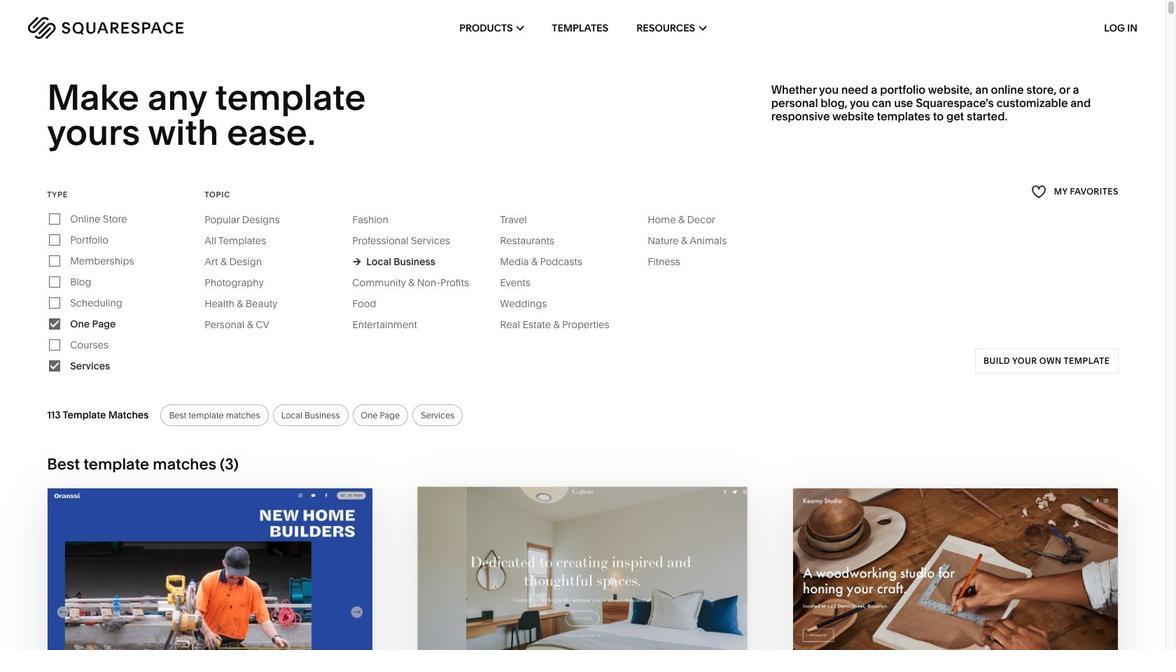 Task type: describe. For each thing, give the bounding box(es) containing it.
oranssi image
[[48, 488, 373, 650]]



Task type: vqa. For each thing, say whether or not it's contained in the screenshot.
Professional Services 'link'
no



Task type: locate. For each thing, give the bounding box(es) containing it.
colton image
[[418, 487, 748, 650]]

kearny image
[[793, 488, 1118, 650]]



